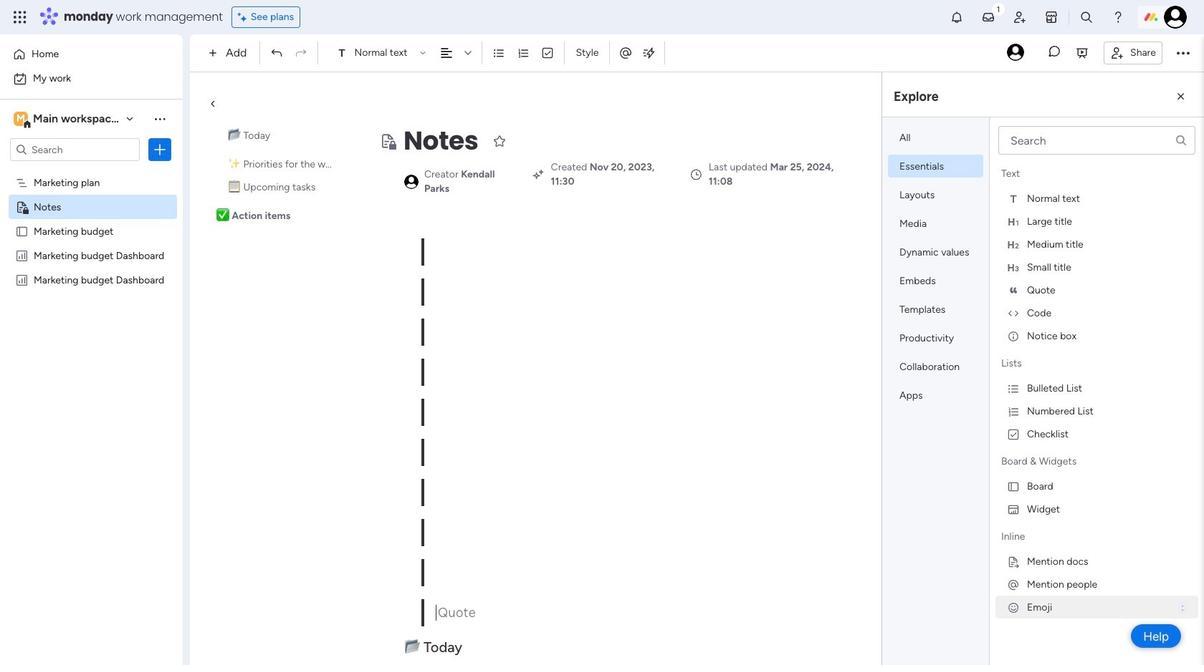 Task type: describe. For each thing, give the bounding box(es) containing it.
search everything image
[[1080, 10, 1094, 24]]

search image
[[1175, 134, 1188, 147]]

private board image
[[15, 200, 29, 214]]

0 vertical spatial option
[[9, 43, 174, 66]]

button padding image
[[1174, 90, 1189, 104]]

workspace image
[[14, 111, 28, 127]]

see plans image
[[238, 9, 251, 25]]

Search search field
[[999, 126, 1196, 155]]

public board image
[[15, 224, 29, 238]]

add to favorites image
[[493, 134, 507, 148]]

private board image
[[379, 133, 396, 150]]

numbered list image
[[517, 47, 530, 60]]

invite members image
[[1013, 10, 1027, 24]]

Search in workspace field
[[30, 142, 120, 158]]

undo ⌘+z image
[[271, 47, 284, 60]]

kendall parks image
[[1164, 6, 1187, 29]]

v2 ellipsis image
[[1177, 44, 1190, 62]]

workspace selection element
[[14, 110, 213, 129]]

monday marketplace image
[[1045, 10, 1059, 24]]



Task type: locate. For each thing, give the bounding box(es) containing it.
0 vertical spatial public dashboard image
[[15, 249, 29, 262]]

1 vertical spatial public dashboard image
[[15, 273, 29, 287]]

2 vertical spatial option
[[0, 170, 183, 172]]

1 vertical spatial option
[[9, 67, 174, 90]]

None field
[[400, 123, 482, 160]]

public dashboard image
[[15, 249, 29, 262], [15, 273, 29, 287]]

option
[[9, 43, 174, 66], [9, 67, 174, 90], [0, 170, 183, 172]]

update feed image
[[981, 10, 996, 24]]

1 image
[[992, 1, 1005, 17]]

None search field
[[999, 126, 1196, 155]]

checklist image
[[542, 47, 554, 60]]

mention image
[[619, 46, 633, 60]]

bulleted list image
[[493, 47, 506, 60]]

list box
[[0, 167, 183, 486]]

board activity image
[[1007, 43, 1024, 61]]

options image
[[153, 143, 167, 157]]

1 public dashboard image from the top
[[15, 249, 29, 262]]

workspace options image
[[153, 112, 167, 126]]

notifications image
[[950, 10, 964, 24]]

help image
[[1111, 10, 1126, 24]]

select product image
[[13, 10, 27, 24]]

2 public dashboard image from the top
[[15, 273, 29, 287]]

dynamic values image
[[642, 46, 656, 60]]

list item
[[888, 126, 984, 149], [888, 155, 984, 178], [888, 184, 984, 206], [996, 187, 1199, 210], [996, 210, 1199, 233], [888, 212, 984, 235], [996, 233, 1199, 256], [888, 241, 984, 264], [996, 256, 1199, 279], [888, 270, 984, 292], [996, 279, 1199, 302], [888, 298, 984, 321], [996, 302, 1199, 325], [996, 325, 1199, 348], [888, 327, 984, 350], [888, 356, 984, 379], [996, 377, 1199, 400], [888, 384, 984, 407], [996, 400, 1199, 423], [996, 423, 1199, 446], [996, 475, 1199, 498], [996, 498, 1199, 521], [996, 551, 1199, 574], [996, 574, 1199, 596], [996, 596, 1199, 619]]



Task type: vqa. For each thing, say whether or not it's contained in the screenshot.
Workspace selection Element
yes



